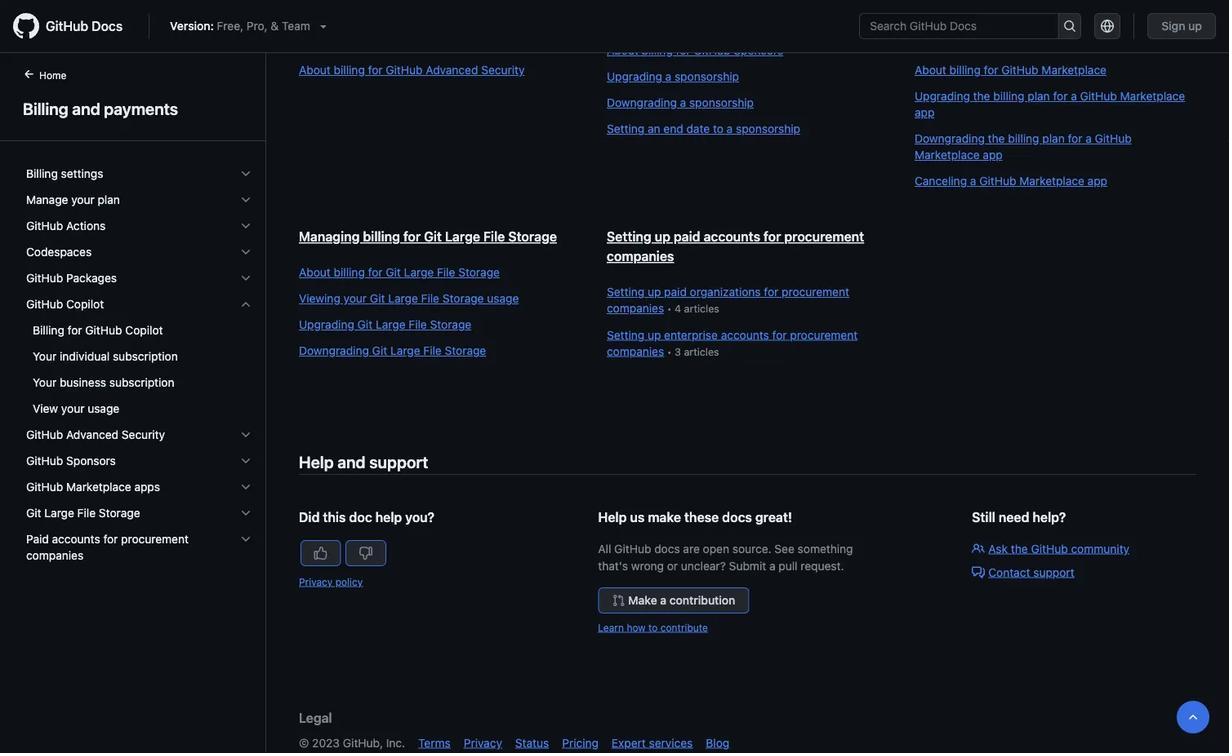Task type: vqa. For each thing, say whether or not it's contained in the screenshot.
CONTAINER
no



Task type: locate. For each thing, give the bounding box(es) containing it.
sponsorship down downgrading a sponsorship link
[[736, 122, 800, 136]]

accounts down git large file storage
[[52, 533, 100, 546]]

1 horizontal spatial upgrading
[[607, 70, 662, 83]]

Search GitHub Docs search field
[[860, 14, 1058, 38]]

your for your individual subscription
[[33, 350, 57, 363]]

2 vertical spatial downgrading
[[299, 344, 369, 358]]

about billing for github marketplace link
[[915, 62, 1190, 78]]

1 github copilot element from the top
[[13, 292, 265, 422]]

advanced inside the managing billing for github advanced security
[[471, 7, 532, 22]]

about billing for github sponsors
[[607, 44, 783, 57]]

subscription down your individual subscription link
[[109, 376, 174, 390]]

billing down search github docs search field
[[950, 63, 981, 77]]

billing for billing and payments
[[23, 99, 68, 118]]

help?
[[1033, 510, 1066, 526]]

about for about billing for github marketplace
[[915, 63, 946, 77]]

subscription for your business subscription
[[109, 376, 174, 390]]

file inside dropdown button
[[77, 507, 96, 520]]

0 horizontal spatial to
[[648, 622, 658, 634]]

2 vertical spatial the
[[1011, 542, 1028, 556]]

0 horizontal spatial sponsors
[[66, 455, 116, 468]]

git large file storage
[[26, 507, 140, 520]]

the inside downgrading the billing plan for a github marketplace app
[[988, 132, 1005, 145]]

0 horizontal spatial apps
[[134, 481, 160, 494]]

companies inside setting up paid organizations for procurement companies
[[607, 302, 664, 315]]

a down about billing for github marketplace link
[[1071, 89, 1077, 103]]

the inside the upgrading the billing plan for a github marketplace app
[[973, 89, 990, 103]]

2 vertical spatial upgrading
[[299, 318, 354, 332]]

0 horizontal spatial help
[[299, 452, 334, 472]]

setting up paid accounts for procurement companies
[[607, 229, 864, 264]]

0 vertical spatial your
[[71, 193, 95, 207]]

sc 9kayk9 0 image inside github packages dropdown button
[[239, 272, 252, 285]]

1 vertical spatial accounts
[[721, 328, 769, 342]]

about for about billing for git large file storage
[[299, 266, 331, 279]]

github copilot button
[[20, 292, 259, 318]]

accounts down setting up paid organizations for procurement companies
[[721, 328, 769, 342]]

companies up • 4 articles
[[607, 249, 674, 264]]

1 vertical spatial your
[[344, 292, 367, 305]]

billing right triangle down icon
[[363, 7, 400, 22]]

2 setting from the top
[[607, 229, 652, 245]]

3 sc 9kayk9 0 image from the top
[[239, 533, 252, 546]]

billing for about billing for github marketplace
[[950, 63, 981, 77]]

sponsors up upgrading a sponsorship link
[[734, 44, 783, 57]]

up inside setting up paid organizations for procurement companies
[[648, 285, 661, 299]]

marketplace down sign
[[1120, 89, 1185, 103]]

for down search github docs search field
[[984, 63, 998, 77]]

paid for accounts
[[674, 229, 700, 245]]

1 vertical spatial paid
[[664, 285, 687, 299]]

for down setting up paid organizations for procurement companies
[[772, 328, 787, 342]]

downgrading the billing plan for a github marketplace app
[[915, 132, 1132, 162]]

1 • from the top
[[667, 303, 672, 315]]

about up upgrading a sponsorship
[[607, 44, 639, 57]]

your inside your individual subscription link
[[33, 350, 57, 363]]

2 vertical spatial advanced
[[66, 428, 119, 442]]

something
[[798, 542, 853, 556]]

1 vertical spatial plan
[[1042, 132, 1065, 145]]

1 vertical spatial sponsorship
[[689, 96, 754, 109]]

plan down about billing for github marketplace link
[[1028, 89, 1050, 103]]

0 vertical spatial copilot
[[66, 298, 104, 311]]

viewing your git large file storage usage link
[[299, 291, 574, 307]]

to right date
[[713, 122, 724, 136]]

upgrading up the downgrading a sponsorship
[[607, 70, 662, 83]]

privacy policy
[[299, 577, 363, 588]]

for down github copilot in the left top of the page
[[67, 324, 82, 337]]

sc 9kayk9 0 image
[[239, 220, 252, 233], [239, 455, 252, 468], [239, 533, 252, 546]]

sc 9kayk9 0 image for manage your plan
[[239, 194, 252, 207]]

billing for managing billing for git large file storage
[[363, 229, 400, 245]]

plan up actions
[[98, 193, 120, 207]]

billing down the upgrading the billing plan for a github marketplace app
[[1008, 132, 1039, 145]]

policy
[[335, 577, 363, 588]]

github actions
[[26, 219, 106, 233]]

usage
[[487, 292, 519, 305], [88, 402, 119, 416]]

managing billing for git large file storage link
[[299, 229, 557, 245]]

github copilot
[[26, 298, 104, 311]]

the up canceling a github marketplace app
[[988, 132, 1005, 145]]

articles down enterprise
[[684, 346, 719, 358]]

1 vertical spatial usage
[[88, 402, 119, 416]]

sc 9kayk9 0 image inside the github copilot dropdown button
[[239, 298, 252, 311]]

paid inside setting up paid accounts for procurement companies
[[674, 229, 700, 245]]

up for setting up paid organizations for procurement companies
[[648, 285, 661, 299]]

home link
[[16, 68, 93, 84]]

and for billing
[[72, 99, 100, 118]]

file
[[483, 229, 505, 245], [437, 266, 455, 279], [421, 292, 439, 305], [409, 318, 427, 332], [423, 344, 442, 358], [77, 507, 96, 520]]

for down upgrading the billing plan for a github marketplace app link
[[1068, 132, 1083, 145]]

1 vertical spatial to
[[648, 622, 658, 634]]

marketplace up canceling
[[915, 148, 980, 162]]

app inside downgrading the billing plan for a github marketplace app
[[983, 148, 1003, 162]]

4 sc 9kayk9 0 image from the top
[[239, 272, 252, 285]]

2 vertical spatial plan
[[98, 193, 120, 207]]

help for help and support
[[299, 452, 334, 472]]

app
[[915, 106, 935, 119], [983, 148, 1003, 162], [1088, 174, 1108, 188]]

0 vertical spatial articles
[[684, 303, 719, 315]]

1 vertical spatial advanced
[[426, 63, 478, 77]]

1 horizontal spatial to
[[713, 122, 724, 136]]

billing and payments element
[[0, 66, 266, 752]]

file down the viewing your git large file storage usage
[[409, 318, 427, 332]]

1 vertical spatial your
[[33, 376, 57, 390]]

downgrading up the an
[[607, 96, 677, 109]]

still need help?
[[972, 510, 1066, 526]]

1 sc 9kayk9 0 image from the top
[[239, 167, 252, 180]]

app for upgrading
[[915, 106, 935, 119]]

1 vertical spatial app
[[983, 148, 1003, 162]]

2 horizontal spatial upgrading
[[915, 89, 970, 103]]

for down managing billing for github advanced security link
[[368, 63, 383, 77]]

expert services
[[612, 737, 693, 750]]

1 vertical spatial sponsors
[[66, 455, 116, 468]]

billing inside the upgrading the billing plan for a github marketplace app
[[993, 89, 1025, 103]]

for up upgrading a sponsorship
[[676, 44, 691, 57]]

1 horizontal spatial docs
[[722, 510, 752, 526]]

0 vertical spatial docs
[[722, 510, 752, 526]]

about
[[607, 44, 639, 57], [299, 63, 331, 77], [915, 63, 946, 77], [299, 266, 331, 279]]

sponsorship down about billing for github sponsors
[[675, 70, 739, 83]]

2 sc 9kayk9 0 image from the top
[[239, 455, 252, 468]]

and down home link at the left
[[72, 99, 100, 118]]

github copilot element containing billing for github copilot
[[13, 318, 265, 422]]

for inside managing billing for github marketplace apps
[[1019, 7, 1037, 22]]

your for your business subscription
[[33, 376, 57, 390]]

status link
[[515, 737, 549, 750]]

marketplace up git large file storage
[[66, 481, 131, 494]]

copilot down packages
[[66, 298, 104, 311]]

upgrading for about billing for github marketplace
[[915, 89, 970, 103]]

6 sc 9kayk9 0 image from the top
[[239, 429, 252, 442]]

docs
[[722, 510, 752, 526], [654, 542, 680, 556]]

help up did
[[299, 452, 334, 472]]

1 vertical spatial •
[[667, 346, 672, 358]]

setting inside setting up paid accounts for procurement companies
[[607, 229, 652, 245]]

contact support link
[[972, 566, 1075, 579]]

a up the end
[[680, 96, 686, 109]]

business
[[60, 376, 106, 390]]

all github docs are open source. see something that's wrong or unclear? submit a pull request.
[[598, 542, 853, 573]]

sc 9kayk9 0 image for github advanced security
[[239, 429, 252, 442]]

privacy right terms link at the bottom left of the page
[[464, 737, 502, 750]]

1 vertical spatial and
[[337, 452, 366, 472]]

a inside the upgrading the billing plan for a github marketplace app
[[1071, 89, 1077, 103]]

for inside billing for github copilot link
[[67, 324, 82, 337]]

plan
[[1028, 89, 1050, 103], [1042, 132, 1065, 145], [98, 193, 120, 207]]

security inside the managing billing for github advanced security
[[299, 27, 350, 42]]

a down upgrading the billing plan for a github marketplace app link
[[1086, 132, 1092, 145]]

1 vertical spatial upgrading
[[915, 89, 970, 103]]

payments
[[104, 99, 178, 118]]

all
[[598, 542, 611, 556]]

2 horizontal spatial app
[[1088, 174, 1108, 188]]

expert services link
[[612, 737, 693, 750]]

paid inside setting up paid organizations for procurement companies
[[664, 285, 687, 299]]

sponsors
[[734, 44, 783, 57], [66, 455, 116, 468]]

git
[[424, 229, 442, 245], [386, 266, 401, 279], [370, 292, 385, 305], [357, 318, 373, 332], [372, 344, 387, 358], [26, 507, 41, 520]]

0 vertical spatial plan
[[1028, 89, 1050, 103]]

2 vertical spatial app
[[1088, 174, 1108, 188]]

accounts for enterprise
[[721, 328, 769, 342]]

sc 9kayk9 0 image inside billing settings dropdown button
[[239, 167, 252, 180]]

companies inside setting up paid accounts for procurement companies
[[607, 249, 674, 264]]

github inside downgrading the billing plan for a github marketplace app
[[1095, 132, 1132, 145]]

help for help us make these docs great!
[[598, 510, 627, 526]]

see
[[775, 542, 795, 556]]

setting inside setting up paid organizations for procurement companies
[[607, 285, 645, 299]]

for down about billing for github marketplace link
[[1053, 89, 1068, 103]]

0 horizontal spatial support
[[369, 452, 428, 472]]

2 vertical spatial accounts
[[52, 533, 100, 546]]

github packages button
[[20, 265, 259, 292]]

sc 9kayk9 0 image
[[239, 167, 252, 180], [239, 194, 252, 207], [239, 246, 252, 259], [239, 272, 252, 285], [239, 298, 252, 311], [239, 429, 252, 442], [239, 481, 252, 494], [239, 507, 252, 520]]

1 vertical spatial docs
[[654, 542, 680, 556]]

1 horizontal spatial sponsors
[[734, 44, 783, 57]]

procurement for setting up paid organizations for procurement companies
[[782, 285, 849, 299]]

billing inside billing settings dropdown button
[[26, 167, 58, 180]]

upgrading the billing plan for a github marketplace app link
[[915, 88, 1190, 121]]

about for about billing for github sponsors
[[607, 44, 639, 57]]

billing for about billing for git large file storage
[[334, 266, 365, 279]]

marketplace inside the upgrading the billing plan for a github marketplace app
[[1120, 89, 1185, 103]]

the right ask
[[1011, 542, 1028, 556]]

procurement
[[784, 229, 864, 245], [782, 285, 849, 299], [790, 328, 858, 342], [121, 533, 189, 546]]

1 vertical spatial articles
[[684, 346, 719, 358]]

help left us
[[598, 510, 627, 526]]

the for ask
[[1011, 542, 1028, 556]]

about down triangle down icon
[[299, 63, 331, 77]]

your inside your business subscription link
[[33, 376, 57, 390]]

1 articles from the top
[[684, 303, 719, 315]]

sc 9kayk9 0 image for git large file storage
[[239, 507, 252, 520]]

security for managing billing for github advanced security
[[299, 27, 350, 42]]

3 setting from the top
[[607, 285, 645, 299]]

app down downgrading the billing plan for a github marketplace app link
[[1088, 174, 1108, 188]]

1 vertical spatial the
[[988, 132, 1005, 145]]

sign up
[[1162, 19, 1202, 33]]

for inside paid accounts for procurement companies
[[103, 533, 118, 546]]

billing up the about billing for github marketplace
[[979, 7, 1016, 22]]

a left pull in the bottom right of the page
[[769, 559, 776, 573]]

docs up or
[[654, 542, 680, 556]]

the down the about billing for github marketplace
[[973, 89, 990, 103]]

billing inside the managing billing for github advanced security
[[363, 7, 400, 22]]

1 horizontal spatial privacy
[[464, 737, 502, 750]]

sc 9kayk9 0 image for github marketplace apps
[[239, 481, 252, 494]]

did this doc help you? option group
[[299, 541, 504, 567]]

your left individual
[[33, 350, 57, 363]]

billing inside managing billing for github marketplace apps
[[979, 7, 1016, 22]]

0 horizontal spatial downgrading
[[299, 344, 369, 358]]

large up paid
[[44, 507, 74, 520]]

scroll to top image
[[1187, 711, 1200, 724]]

• for enterprise
[[667, 346, 672, 358]]

blog link
[[706, 737, 730, 750]]

0 horizontal spatial privacy
[[299, 577, 333, 588]]

downgrading for setting
[[607, 96, 677, 109]]

0 vertical spatial advanced
[[471, 7, 532, 22]]

app up canceling a github marketplace app
[[983, 148, 1003, 162]]

github inside dropdown button
[[26, 272, 63, 285]]

your down settings
[[71, 193, 95, 207]]

managing for managing billing for github advanced security
[[299, 7, 360, 22]]

billing down the managing billing for github advanced security
[[334, 63, 365, 77]]

downgrading up canceling
[[915, 132, 985, 145]]

a inside downgrading the billing plan for a github marketplace app
[[1086, 132, 1092, 145]]

1 vertical spatial subscription
[[109, 376, 174, 390]]

git up "downgrading git large file storage"
[[357, 318, 373, 332]]

github copilot element
[[13, 292, 265, 422], [13, 318, 265, 422]]

2 sc 9kayk9 0 image from the top
[[239, 194, 252, 207]]

marketplace down downgrading the billing plan for a github marketplace app link
[[1020, 174, 1085, 188]]

file down github marketplace apps
[[77, 507, 96, 520]]

1 horizontal spatial app
[[983, 148, 1003, 162]]

did this doc help you?
[[299, 510, 435, 526]]

contact
[[988, 566, 1030, 579]]

4 setting from the top
[[607, 328, 645, 342]]

git inside dropdown button
[[26, 507, 41, 520]]

plan inside dropdown button
[[98, 193, 120, 207]]

companies down paid
[[26, 549, 83, 563]]

1 vertical spatial apps
[[134, 481, 160, 494]]

downgrading down viewing
[[299, 344, 369, 358]]

1 horizontal spatial and
[[337, 452, 366, 472]]

downgrading for canceling
[[915, 132, 985, 145]]

free,
[[217, 19, 243, 33]]

billing inside billing and payments link
[[23, 99, 68, 118]]

0 vertical spatial app
[[915, 106, 935, 119]]

0 vertical spatial accounts
[[704, 229, 760, 245]]

0 horizontal spatial app
[[915, 106, 935, 119]]

plan inside downgrading the billing plan for a github marketplace app
[[1042, 132, 1065, 145]]

for left search image at the right of the page
[[1019, 7, 1037, 22]]

7 sc 9kayk9 0 image from the top
[[239, 481, 252, 494]]

sc 9kayk9 0 image for paid accounts for procurement companies
[[239, 533, 252, 546]]

sc 9kayk9 0 image inside github actions dropdown button
[[239, 220, 252, 233]]

0 horizontal spatial copilot
[[66, 298, 104, 311]]

• left "3"
[[667, 346, 672, 358]]

1 vertical spatial privacy
[[464, 737, 502, 750]]

about billing for github advanced security link
[[299, 62, 574, 78]]

0 vertical spatial privacy
[[299, 577, 333, 588]]

1 horizontal spatial security
[[299, 27, 350, 42]]

1 vertical spatial downgrading
[[915, 132, 985, 145]]

about billing for github advanced security
[[299, 63, 525, 77]]

for
[[403, 7, 421, 22], [1019, 7, 1037, 22], [676, 44, 691, 57], [368, 63, 383, 77], [984, 63, 998, 77], [1053, 89, 1068, 103], [1068, 132, 1083, 145], [403, 229, 421, 245], [764, 229, 781, 245], [368, 266, 383, 279], [764, 285, 779, 299], [67, 324, 82, 337], [772, 328, 787, 342], [103, 533, 118, 546]]

billing inside billing for github copilot link
[[33, 324, 64, 337]]

procurement inside setting up enterprise accounts for procurement companies
[[790, 328, 858, 342]]

canceling
[[915, 174, 967, 188]]

docs up 'source.'
[[722, 510, 752, 526]]

0 vertical spatial downgrading
[[607, 96, 677, 109]]

app up canceling
[[915, 106, 935, 119]]

organizations
[[690, 285, 761, 299]]

to right how
[[648, 622, 658, 634]]

0 vertical spatial sponsors
[[734, 44, 783, 57]]

github inside the managing billing for github advanced security
[[424, 7, 467, 22]]

sponsorship
[[675, 70, 739, 83], [689, 96, 754, 109], [736, 122, 800, 136]]

0 vertical spatial •
[[667, 303, 672, 315]]

setting inside setting up enterprise accounts for procurement companies
[[607, 328, 645, 342]]

and up doc
[[337, 452, 366, 472]]

1 vertical spatial copilot
[[125, 324, 163, 337]]

1 vertical spatial help
[[598, 510, 627, 526]]

sponsorship up setting an end date to a sponsorship
[[689, 96, 754, 109]]

5 sc 9kayk9 0 image from the top
[[239, 298, 252, 311]]

file up viewing your git large file storage usage link
[[437, 266, 455, 279]]

3 sc 9kayk9 0 image from the top
[[239, 246, 252, 259]]

a right canceling
[[970, 174, 976, 188]]

0 horizontal spatial usage
[[88, 402, 119, 416]]

sc 9kayk9 0 image inside github marketplace apps dropdown button
[[239, 481, 252, 494]]

0 vertical spatial billing
[[23, 99, 68, 118]]

git up paid
[[26, 507, 41, 520]]

setting inside setting an end date to a sponsorship link
[[607, 122, 645, 136]]

sponsorship for downgrading a sponsorship
[[689, 96, 754, 109]]

8 sc 9kayk9 0 image from the top
[[239, 507, 252, 520]]

0 vertical spatial sc 9kayk9 0 image
[[239, 220, 252, 233]]

1 sc 9kayk9 0 image from the top
[[239, 220, 252, 233]]

companies inside setting up enterprise accounts for procurement companies
[[607, 345, 664, 358]]

github docs link
[[13, 13, 136, 39]]

1 horizontal spatial support
[[1033, 566, 1075, 579]]

sponsors inside dropdown button
[[66, 455, 116, 468]]

1 vertical spatial security
[[481, 63, 525, 77]]

1 horizontal spatial usage
[[487, 292, 519, 305]]

accounts inside setting up enterprise accounts for procurement companies
[[721, 328, 769, 342]]

1 horizontal spatial apps
[[915, 27, 945, 42]]

billing for github copilot link
[[20, 318, 259, 344]]

accounts
[[704, 229, 760, 245], [721, 328, 769, 342], [52, 533, 100, 546]]

a up the downgrading a sponsorship
[[665, 70, 672, 83]]

for up setting up paid organizations for procurement companies
[[764, 229, 781, 245]]

terms
[[418, 737, 451, 750]]

2023
[[312, 737, 340, 750]]

2 vertical spatial billing
[[33, 324, 64, 337]]

0 vertical spatial and
[[72, 99, 100, 118]]

copilot down the github copilot dropdown button
[[125, 324, 163, 337]]

companies
[[607, 249, 674, 264], [607, 302, 664, 315], [607, 345, 664, 358], [26, 549, 83, 563]]

paid
[[674, 229, 700, 245], [664, 285, 687, 299]]

security inside dropdown button
[[122, 428, 165, 442]]

upgrading inside the upgrading the billing plan for a github marketplace app
[[915, 89, 970, 103]]

billing up manage at top left
[[26, 167, 58, 180]]

for inside the managing billing for github advanced security
[[403, 7, 421, 22]]

sc 9kayk9 0 image inside paid accounts for procurement companies dropdown button
[[239, 533, 252, 546]]

companies left 4 at right top
[[607, 302, 664, 315]]

procurement inside setting up paid organizations for procurement companies
[[782, 285, 849, 299]]

0 vertical spatial your
[[33, 350, 57, 363]]

billing up upgrading a sponsorship
[[642, 44, 673, 57]]

home
[[39, 69, 66, 81]]

large up about billing for git large file storage link
[[445, 229, 480, 245]]

0 vertical spatial help
[[299, 452, 334, 472]]

sc 9kayk9 0 image inside codespaces dropdown button
[[239, 246, 252, 259]]

managing billing for github marketplace apps
[[915, 7, 1163, 42]]

tooltip
[[1177, 702, 1210, 734]]

github copilot element containing github copilot
[[13, 292, 265, 422]]

your inside dropdown button
[[71, 193, 95, 207]]

billing for billing settings
[[26, 167, 58, 180]]

sc 9kayk9 0 image inside github advanced security dropdown button
[[239, 429, 252, 442]]

2 articles from the top
[[684, 346, 719, 358]]

about up viewing
[[299, 266, 331, 279]]

expert
[[612, 737, 646, 750]]

upgrading down viewing
[[299, 318, 354, 332]]

ask the github community
[[988, 542, 1130, 556]]

plan down upgrading the billing plan for a github marketplace app link
[[1042, 132, 1065, 145]]

your up view
[[33, 376, 57, 390]]

up inside setting up paid accounts for procurement companies
[[655, 229, 671, 245]]

subscription inside your business subscription link
[[109, 376, 174, 390]]

app inside the upgrading the billing plan for a github marketplace app
[[915, 106, 935, 119]]

managing inside managing billing for github marketplace apps
[[915, 7, 975, 22]]

None search field
[[859, 13, 1082, 39]]

advanced for about billing for github advanced security
[[426, 63, 478, 77]]

accounts inside setting up paid accounts for procurement companies
[[704, 229, 760, 245]]

2 github copilot element from the top
[[13, 318, 265, 422]]

billing for github copilot
[[33, 324, 163, 337]]

1 vertical spatial support
[[1033, 566, 1075, 579]]

storage
[[508, 229, 557, 245], [458, 266, 500, 279], [443, 292, 484, 305], [430, 318, 471, 332], [445, 344, 486, 358], [99, 507, 140, 520]]

procurement inside setting up paid accounts for procurement companies
[[784, 229, 864, 245]]

1 your from the top
[[33, 350, 57, 363]]

1 horizontal spatial help
[[598, 510, 627, 526]]

security
[[299, 27, 350, 42], [481, 63, 525, 77], [122, 428, 165, 442]]

large down upgrading git large file storage
[[390, 344, 420, 358]]

upgrading
[[607, 70, 662, 83], [915, 89, 970, 103], [299, 318, 354, 332]]

and for help
[[337, 452, 366, 472]]

1 horizontal spatial downgrading
[[607, 96, 677, 109]]

0 vertical spatial support
[[369, 452, 428, 472]]

1 vertical spatial billing
[[26, 167, 58, 180]]

pricing
[[562, 737, 599, 750]]

your for viewing
[[344, 292, 367, 305]]

1 vertical spatial sc 9kayk9 0 image
[[239, 455, 252, 468]]

ask the github community link
[[972, 542, 1130, 556]]

1 setting from the top
[[607, 122, 645, 136]]

upgrading a sponsorship link
[[607, 69, 882, 85]]

2 horizontal spatial security
[[481, 63, 525, 77]]

2 your from the top
[[33, 376, 57, 390]]

a
[[665, 70, 672, 83], [1071, 89, 1077, 103], [680, 96, 686, 109], [727, 122, 733, 136], [1086, 132, 1092, 145], [970, 174, 976, 188], [769, 559, 776, 573], [660, 594, 667, 608]]

accounts for paid
[[704, 229, 760, 245]]

wrong
[[631, 559, 664, 573]]

0 vertical spatial apps
[[915, 27, 945, 42]]

billing up about billing for git large file storage
[[363, 229, 400, 245]]

team
[[282, 19, 310, 33]]

and inside billing and payments link
[[72, 99, 100, 118]]

downgrading inside downgrading the billing plan for a github marketplace app
[[915, 132, 985, 145]]

docs inside the all github docs are open source. see something that's wrong or unclear? submit a pull request.
[[654, 542, 680, 556]]

usage down your business subscription
[[88, 402, 119, 416]]

0 horizontal spatial docs
[[654, 542, 680, 556]]

and
[[72, 99, 100, 118], [337, 452, 366, 472]]

apps inside managing billing for github marketplace apps
[[915, 27, 945, 42]]

about billing for git large file storage link
[[299, 265, 574, 281]]

procurement for setting up enterprise accounts for procurement companies
[[790, 328, 858, 342]]

0 vertical spatial subscription
[[113, 350, 178, 363]]

marketplace right search image at the right of the page
[[1086, 7, 1163, 22]]

articles for enterprise
[[684, 346, 719, 358]]

paid up "organizations"
[[674, 229, 700, 245]]

for right "organizations"
[[764, 285, 779, 299]]

about billing for github marketplace
[[915, 63, 1107, 77]]

0 vertical spatial paid
[[674, 229, 700, 245]]

advanced inside dropdown button
[[66, 428, 119, 442]]

support
[[369, 452, 428, 472], [1033, 566, 1075, 579]]

procurement inside paid accounts for procurement companies
[[121, 533, 189, 546]]

your right view
[[61, 402, 84, 416]]

downgrading a sponsorship link
[[607, 95, 882, 111]]

0 horizontal spatial upgrading
[[299, 318, 354, 332]]

subscription inside your individual subscription link
[[113, 350, 178, 363]]

sc 9kayk9 0 image for github copilot
[[239, 298, 252, 311]]

help and support
[[299, 452, 428, 472]]

2 vertical spatial sc 9kayk9 0 image
[[239, 533, 252, 546]]

billing down github copilot in the left top of the page
[[33, 324, 64, 337]]

2 • from the top
[[667, 346, 672, 358]]

&
[[271, 19, 279, 33]]

docs
[[92, 18, 123, 34]]

up inside setting up enterprise accounts for procurement companies
[[648, 328, 661, 342]]

billing for about billing for github advanced security
[[334, 63, 365, 77]]

about down search github docs search field
[[915, 63, 946, 77]]

github advanced security button
[[20, 422, 259, 448]]

0 horizontal spatial and
[[72, 99, 100, 118]]

your
[[33, 350, 57, 363], [33, 376, 57, 390]]

security for about billing for github advanced security
[[481, 63, 525, 77]]

managing inside the managing billing for github advanced security
[[299, 7, 360, 22]]

sc 9kayk9 0 image inside git large file storage dropdown button
[[239, 507, 252, 520]]

0 vertical spatial upgrading
[[607, 70, 662, 83]]

2 horizontal spatial downgrading
[[915, 132, 985, 145]]

1 horizontal spatial copilot
[[125, 324, 163, 337]]

billing down home link at the left
[[23, 99, 68, 118]]

2 vertical spatial security
[[122, 428, 165, 442]]

0 vertical spatial security
[[299, 27, 350, 42]]

or
[[667, 559, 678, 573]]

your business subscription
[[33, 376, 174, 390]]

2 vertical spatial your
[[61, 402, 84, 416]]

that's
[[598, 559, 628, 573]]

pull
[[779, 559, 798, 573]]

sc 9kayk9 0 image inside github sponsors dropdown button
[[239, 455, 252, 468]]

usage inside billing and payments element
[[88, 402, 119, 416]]

downgrading
[[607, 96, 677, 109], [915, 132, 985, 145], [299, 344, 369, 358]]

0 vertical spatial the
[[973, 89, 990, 103]]

upgrading for about billing for github sponsors
[[607, 70, 662, 83]]

0 horizontal spatial security
[[122, 428, 165, 442]]

accounts up "organizations"
[[704, 229, 760, 245]]

plan inside the upgrading the billing plan for a github marketplace app
[[1028, 89, 1050, 103]]

sc 9kayk9 0 image inside manage your plan dropdown button
[[239, 194, 252, 207]]

contribution
[[670, 594, 735, 608]]

0 vertical spatial sponsorship
[[675, 70, 739, 83]]

git down upgrading git large file storage
[[372, 344, 387, 358]]



Task type: describe. For each thing, give the bounding box(es) containing it.
companies for setting up paid accounts for procurement companies
[[607, 249, 674, 264]]

a down downgrading a sponsorship link
[[727, 122, 733, 136]]

setting up paid organizations for procurement companies
[[607, 285, 849, 315]]

upgrading git large file storage link
[[299, 317, 574, 333]]

version:
[[170, 19, 214, 33]]

privacy policy link
[[299, 577, 363, 588]]

for inside downgrading the billing plan for a github marketplace app
[[1068, 132, 1083, 145]]

app for downgrading
[[983, 148, 1003, 162]]

marketplace inside managing billing for github marketplace apps
[[1086, 7, 1163, 22]]

triangle down image
[[317, 20, 330, 33]]

sponsorship for upgrading a sponsorship
[[675, 70, 739, 83]]

git up upgrading git large file storage
[[370, 292, 385, 305]]

the for downgrading
[[988, 132, 1005, 145]]

doc
[[349, 510, 372, 526]]

make a contribution
[[628, 594, 735, 608]]

your for view
[[61, 402, 84, 416]]

actions
[[66, 219, 106, 233]]

the for upgrading
[[973, 89, 990, 103]]

for inside setting up paid organizations for procurement companies
[[764, 285, 779, 299]]

pricing link
[[562, 737, 599, 750]]

github marketplace apps
[[26, 481, 160, 494]]

how
[[627, 622, 646, 634]]

github inside dropdown button
[[26, 428, 63, 442]]

3
[[675, 346, 681, 358]]

for inside about billing for github marketplace link
[[984, 63, 998, 77]]

pro,
[[247, 19, 268, 33]]

request.
[[801, 559, 844, 573]]

git up about billing for git large file storage link
[[424, 229, 442, 245]]

select language: current language is english image
[[1101, 20, 1114, 33]]

inc.
[[386, 737, 405, 750]]

marketplace up upgrading the billing plan for a github marketplace app link
[[1042, 63, 1107, 77]]

enterprise
[[664, 328, 718, 342]]

copilot inside the github copilot dropdown button
[[66, 298, 104, 311]]

git up the viewing your git large file storage usage
[[386, 266, 401, 279]]

setting for setting up enterprise accounts for procurement companies
[[607, 328, 645, 342]]

codespaces button
[[20, 239, 259, 265]]

storage inside dropdown button
[[99, 507, 140, 520]]

0 vertical spatial to
[[713, 122, 724, 136]]

privacy for privacy policy
[[299, 577, 333, 588]]

us
[[630, 510, 645, 526]]

for inside setting up enterprise accounts for procurement companies
[[772, 328, 787, 342]]

make
[[648, 510, 681, 526]]

learn how to contribute link
[[598, 622, 708, 634]]

ask
[[988, 542, 1008, 556]]

open
[[703, 542, 729, 556]]

for inside the upgrading the billing plan for a github marketplace app
[[1053, 89, 1068, 103]]

file down 'upgrading git large file storage' link
[[423, 344, 442, 358]]

packages
[[66, 272, 117, 285]]

sc 9kayk9 0 image for github actions
[[239, 220, 252, 233]]

about billing for git large file storage
[[299, 266, 500, 279]]

setting for setting up paid accounts for procurement companies
[[607, 229, 652, 245]]

privacy link
[[464, 737, 502, 750]]

billing for managing billing for github marketplace apps
[[979, 7, 1016, 22]]

sign
[[1162, 19, 1185, 33]]

up for setting up enterprise accounts for procurement companies
[[648, 328, 661, 342]]

learn
[[598, 622, 624, 634]]

search image
[[1063, 20, 1076, 33]]

legal
[[299, 711, 332, 726]]

companies inside paid accounts for procurement companies
[[26, 549, 83, 563]]

large down about billing for git large file storage
[[388, 292, 418, 305]]

apps inside dropdown button
[[134, 481, 160, 494]]

github docs
[[46, 18, 123, 34]]

companies for setting up enterprise accounts for procurement companies
[[607, 345, 664, 358]]

subscription for your individual subscription
[[113, 350, 178, 363]]

your for manage
[[71, 193, 95, 207]]

an
[[648, 122, 660, 136]]

did
[[299, 510, 320, 526]]

your business subscription link
[[20, 370, 259, 396]]

manage
[[26, 193, 68, 207]]

2 vertical spatial sponsorship
[[736, 122, 800, 136]]

github inside managing billing for github marketplace apps
[[1040, 7, 1083, 22]]

privacy for privacy
[[464, 737, 502, 750]]

community
[[1071, 542, 1130, 556]]

sc 9kayk9 0 image for github packages
[[239, 272, 252, 285]]

terms link
[[418, 737, 451, 750]]

date
[[686, 122, 710, 136]]

view your usage
[[33, 402, 119, 416]]

about billing for github sponsors link
[[607, 42, 882, 59]]

up for sign up
[[1188, 19, 1202, 33]]

articles for paid
[[684, 303, 719, 315]]

downgrading the billing plan for a github marketplace app link
[[915, 131, 1190, 163]]

about for about billing for github advanced security
[[299, 63, 331, 77]]

accounts inside paid accounts for procurement companies
[[52, 533, 100, 546]]

make a contribution link
[[598, 588, 749, 614]]

billing and payments
[[23, 99, 178, 118]]

individual
[[60, 350, 110, 363]]

plan for downgrading
[[1042, 132, 1065, 145]]

downgrading git large file storage
[[299, 344, 486, 358]]

4
[[675, 303, 681, 315]]

procurement for setting up paid accounts for procurement companies
[[784, 229, 864, 245]]

file down about billing for git large file storage link
[[421, 292, 439, 305]]

marketplace inside dropdown button
[[66, 481, 131, 494]]

for up about billing for git large file storage
[[403, 229, 421, 245]]

for inside about billing for git large file storage link
[[368, 266, 383, 279]]

version: free, pro, & team
[[170, 19, 310, 33]]

downgrading a sponsorship
[[607, 96, 754, 109]]

your individual subscription link
[[20, 344, 259, 370]]

unclear?
[[681, 559, 726, 573]]

git large file storage button
[[20, 501, 259, 527]]

billing inside downgrading the billing plan for a github marketplace app
[[1008, 132, 1039, 145]]

billing for billing for github copilot
[[33, 324, 64, 337]]

a inside the all github docs are open source. see something that's wrong or unclear? submit a pull request.
[[769, 559, 776, 573]]

viewing
[[299, 292, 340, 305]]

billing and payments link
[[20, 96, 246, 121]]

paid
[[26, 533, 49, 546]]

managing billing for github marketplace apps link
[[915, 7, 1163, 42]]

contribute
[[660, 622, 708, 634]]

paid accounts for procurement companies button
[[20, 527, 259, 569]]

managing for managing billing for git large file storage
[[299, 229, 360, 245]]

view your usage link
[[20, 396, 259, 422]]

need
[[999, 510, 1029, 526]]

large up "downgrading git large file storage"
[[376, 318, 406, 332]]

• 3 articles
[[664, 346, 719, 358]]

copilot inside billing for github copilot link
[[125, 324, 163, 337]]

marketplace inside downgrading the billing plan for a github marketplace app
[[915, 148, 980, 162]]

up for setting up paid accounts for procurement companies
[[655, 229, 671, 245]]

0 vertical spatial usage
[[487, 292, 519, 305]]

large inside dropdown button
[[44, 507, 74, 520]]

github actions button
[[20, 213, 259, 239]]

• for paid
[[667, 303, 672, 315]]

learn how to contribute
[[598, 622, 708, 634]]

help us make these docs great!
[[598, 510, 792, 526]]

managing for managing billing for github marketplace apps
[[915, 7, 975, 22]]

end
[[663, 122, 683, 136]]

sc 9kayk9 0 image for billing settings
[[239, 167, 252, 180]]

github sponsors
[[26, 455, 116, 468]]

codespaces
[[26, 245, 92, 259]]

paid for organizations
[[664, 285, 687, 299]]

billing for managing billing for github advanced security
[[363, 7, 400, 22]]

these
[[684, 510, 719, 526]]

companies for setting up paid organizations for procurement companies
[[607, 302, 664, 315]]

for inside about billing for github sponsors link
[[676, 44, 691, 57]]

advanced for managing billing for github advanced security
[[471, 7, 532, 22]]

file up about billing for git large file storage link
[[483, 229, 505, 245]]

setting an end date to a sponsorship
[[607, 122, 800, 136]]

large up the viewing your git large file storage usage
[[404, 266, 434, 279]]

managing billing for git large file storage
[[299, 229, 557, 245]]

sc 9kayk9 0 image for codespaces
[[239, 246, 252, 259]]

setting for setting an end date to a sponsorship
[[607, 122, 645, 136]]

this
[[323, 510, 346, 526]]

setting for setting up paid organizations for procurement companies
[[607, 285, 645, 299]]

billing for about billing for github sponsors
[[642, 44, 673, 57]]

©
[[299, 737, 309, 750]]

you?
[[405, 510, 435, 526]]

viewing your git large file storage usage
[[299, 292, 519, 305]]

for inside setting up paid accounts for procurement companies
[[764, 229, 781, 245]]

great!
[[755, 510, 792, 526]]

plan for upgrading
[[1028, 89, 1050, 103]]

a right make
[[660, 594, 667, 608]]

github inside the upgrading the billing plan for a github marketplace app
[[1080, 89, 1117, 103]]

sc 9kayk9 0 image for github sponsors
[[239, 455, 252, 468]]

github inside the all github docs are open source. see something that's wrong or unclear? submit a pull request.
[[614, 542, 651, 556]]

canceling a github marketplace app link
[[915, 173, 1190, 189]]

for inside 'about billing for github advanced security' link
[[368, 63, 383, 77]]

submit
[[729, 559, 766, 573]]



